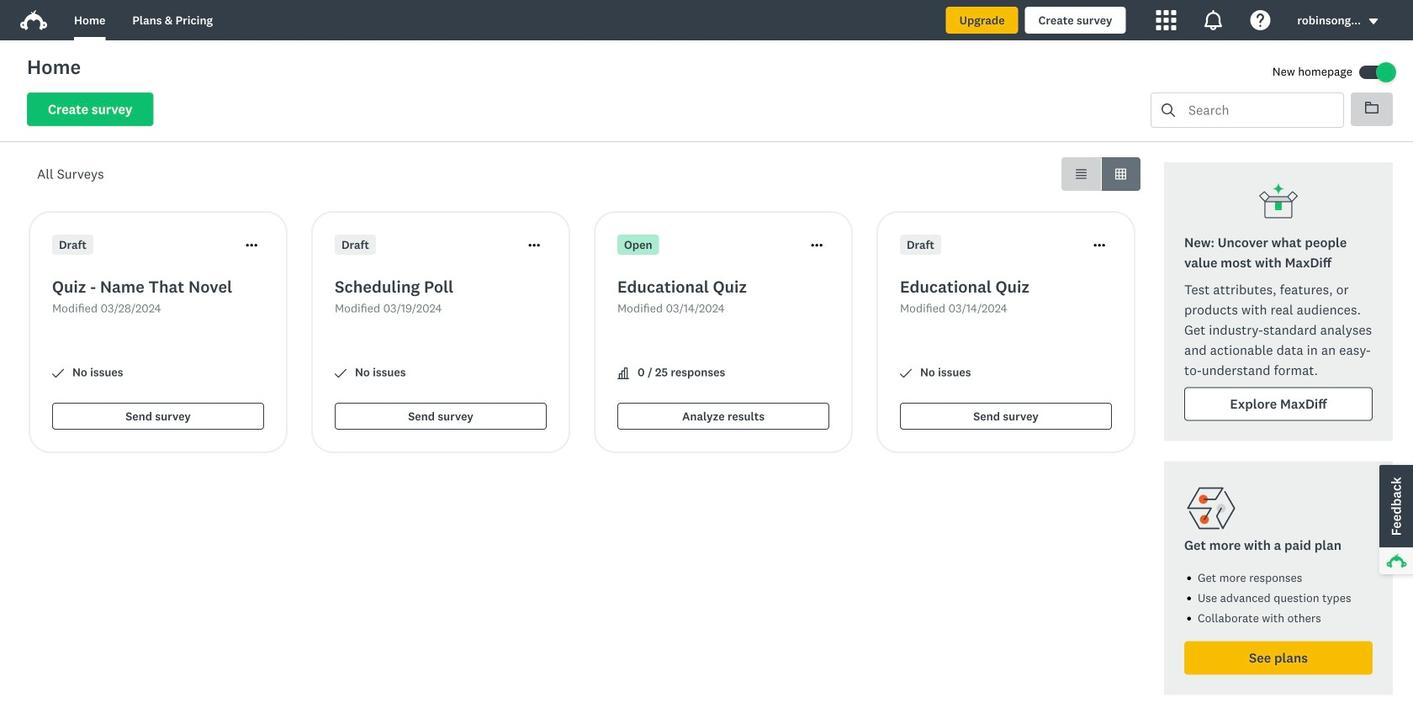 Task type: describe. For each thing, give the bounding box(es) containing it.
notification center icon image
[[1204, 10, 1224, 30]]

1 brand logo image from the top
[[20, 7, 47, 34]]

no issues image
[[335, 368, 347, 380]]

1 folders image from the top
[[1366, 101, 1379, 114]]

1 no issues image from the left
[[52, 368, 64, 380]]

2 no issues image from the left
[[900, 368, 912, 380]]



Task type: vqa. For each thing, say whether or not it's contained in the screenshot.
Search image
yes



Task type: locate. For each thing, give the bounding box(es) containing it.
Search text field
[[1176, 93, 1344, 127]]

response based pricing icon image
[[1185, 482, 1239, 536]]

help icon image
[[1251, 10, 1271, 30]]

search image
[[1162, 104, 1176, 117], [1162, 104, 1176, 117]]

folders image
[[1366, 101, 1379, 114], [1366, 102, 1379, 114]]

max diff icon image
[[1259, 183, 1299, 223]]

response count image
[[618, 368, 629, 380]]

products icon image
[[1157, 10, 1177, 30], [1157, 10, 1177, 30]]

no issues image
[[52, 368, 64, 380], [900, 368, 912, 380]]

brand logo image
[[20, 7, 47, 34], [20, 10, 47, 30]]

2 brand logo image from the top
[[20, 10, 47, 30]]

2 folders image from the top
[[1366, 102, 1379, 114]]

1 horizontal spatial no issues image
[[900, 368, 912, 380]]

0 horizontal spatial no issues image
[[52, 368, 64, 380]]

group
[[1062, 157, 1141, 191]]

response count image
[[618, 368, 629, 380]]

dropdown arrow icon image
[[1368, 16, 1380, 27], [1370, 18, 1379, 24]]



